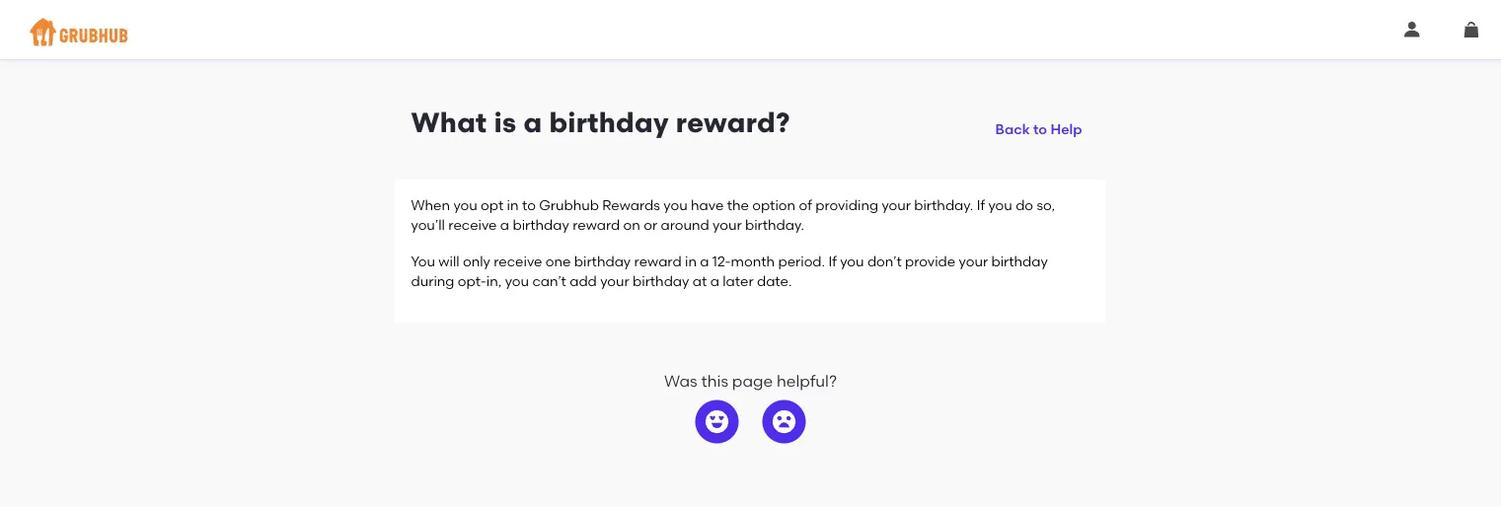 Task type: describe. For each thing, give the bounding box(es) containing it.
during
[[411, 273, 455, 289]]

grubhub logo image
[[30, 12, 128, 52]]

was
[[664, 372, 698, 391]]

option
[[752, 197, 796, 213]]

your down the
[[713, 217, 742, 233]]

helpful?
[[777, 372, 837, 391]]

a right is
[[524, 106, 542, 139]]

page
[[732, 372, 773, 391]]

back
[[996, 121, 1030, 138]]

back to help
[[996, 121, 1082, 138]]

receive inside when you opt in to grubhub rewards you have the option of providing your birthday. if you do so, you'll receive a birthday reward on or around your birthday.
[[448, 217, 497, 233]]

or
[[644, 217, 658, 233]]

birthday down do
[[992, 253, 1048, 269]]

you right in,
[[505, 273, 529, 289]]

opt-
[[458, 273, 486, 289]]

of
[[799, 197, 812, 213]]

period.
[[778, 253, 825, 269]]

your right providing
[[882, 197, 911, 213]]

don't
[[868, 253, 902, 269]]

you left don't
[[840, 253, 864, 269]]

when
[[411, 197, 450, 213]]

birthday up add
[[574, 253, 631, 269]]

in inside when you opt in to grubhub rewards you have the option of providing your birthday. if you do so, you'll receive a birthday reward on or around your birthday.
[[507, 197, 519, 213]]

1 vertical spatial birthday.
[[745, 217, 805, 233]]

was this page helpful?
[[664, 372, 837, 391]]

one
[[546, 253, 571, 269]]

reward?
[[676, 106, 790, 139]]

your right provide
[[959, 253, 988, 269]]

what
[[411, 106, 487, 139]]

will
[[439, 253, 460, 269]]

on
[[624, 217, 641, 233]]

a left 12-
[[700, 253, 709, 269]]

help
[[1051, 121, 1082, 138]]

around
[[661, 217, 710, 233]]

in inside the you will only receive one birthday reward in a 12-month period. if you don't provide your birthday during opt-in, you can't add your birthday at a later date.
[[685, 253, 697, 269]]

receive inside the you will only receive one birthday reward in a 12-month period. if you don't provide your birthday during opt-in, you can't add your birthday at a later date.
[[494, 253, 542, 269]]

date.
[[757, 273, 792, 289]]

the
[[727, 197, 749, 213]]

this page was not helpful image
[[772, 410, 796, 434]]

when you opt in to grubhub rewards you have the option of providing your birthday. if you do so, you'll receive a birthday reward on or around your birthday.
[[411, 197, 1055, 233]]

back to help link
[[988, 106, 1090, 141]]

your right add
[[600, 273, 629, 289]]



Task type: vqa. For each thing, say whether or not it's contained in the screenshot.
Pork Loaf w/Pate Sandwich* black
no



Task type: locate. For each thing, give the bounding box(es) containing it.
0 vertical spatial reward
[[573, 217, 620, 233]]

birthday
[[549, 106, 669, 139], [513, 217, 569, 233], [574, 253, 631, 269], [992, 253, 1048, 269], [633, 273, 689, 289]]

12-
[[713, 253, 731, 269]]

birthday. down option
[[745, 217, 805, 233]]

at
[[693, 273, 707, 289]]

this page was helpful image
[[705, 410, 729, 434]]

if left do
[[977, 197, 985, 213]]

only
[[463, 253, 491, 269]]

in,
[[486, 273, 502, 289]]

you up around
[[664, 197, 688, 213]]

reward inside when you opt in to grubhub rewards you have the option of providing your birthday. if you do so, you'll receive a birthday reward on or around your birthday.
[[573, 217, 620, 233]]

what is a birthday reward?
[[411, 106, 790, 139]]

birthday.
[[914, 197, 974, 213], [745, 217, 805, 233]]

you left opt
[[454, 197, 478, 213]]

rewards
[[602, 197, 660, 213]]

your
[[882, 197, 911, 213], [713, 217, 742, 233], [959, 253, 988, 269], [600, 273, 629, 289]]

0 vertical spatial birthday.
[[914, 197, 974, 213]]

1 small image from the left
[[1405, 22, 1421, 38]]

1 horizontal spatial small image
[[1464, 22, 1480, 38]]

reward down grubhub
[[573, 217, 620, 233]]

do
[[1016, 197, 1034, 213]]

0 vertical spatial if
[[977, 197, 985, 213]]

opt
[[481, 197, 504, 213]]

0 horizontal spatial to
[[522, 197, 536, 213]]

you left do
[[989, 197, 1013, 213]]

provide
[[905, 253, 956, 269]]

birthday. up provide
[[914, 197, 974, 213]]

in right opt
[[507, 197, 519, 213]]

to right opt
[[522, 197, 536, 213]]

1 horizontal spatial if
[[977, 197, 985, 213]]

1 vertical spatial receive
[[494, 253, 542, 269]]

receive
[[448, 217, 497, 233], [494, 253, 542, 269]]

0 horizontal spatial reward
[[573, 217, 620, 233]]

1 vertical spatial in
[[685, 253, 697, 269]]

you
[[454, 197, 478, 213], [664, 197, 688, 213], [989, 197, 1013, 213], [840, 253, 864, 269], [505, 273, 529, 289]]

1 vertical spatial to
[[522, 197, 536, 213]]

to left 'help' at top right
[[1034, 121, 1048, 138]]

month
[[731, 253, 775, 269]]

1 vertical spatial if
[[829, 253, 837, 269]]

to inside when you opt in to grubhub rewards you have the option of providing your birthday. if you do so, you'll receive a birthday reward on or around your birthday.
[[522, 197, 536, 213]]

0 horizontal spatial birthday.
[[745, 217, 805, 233]]

0 horizontal spatial if
[[829, 253, 837, 269]]

birthday down grubhub
[[513, 217, 569, 233]]

small image
[[1405, 22, 1421, 38], [1464, 22, 1480, 38]]

0 horizontal spatial small image
[[1405, 22, 1421, 38]]

0 vertical spatial to
[[1034, 121, 1048, 138]]

add
[[570, 273, 597, 289]]

you'll
[[411, 217, 445, 233]]

reward inside the you will only receive one birthday reward in a 12-month period. if you don't provide your birthday during opt-in, you can't add your birthday at a later date.
[[634, 253, 682, 269]]

you will only receive one birthday reward in a 12-month period. if you don't provide your birthday during opt-in, you can't add your birthday at a later date.
[[411, 253, 1048, 289]]

0 vertical spatial receive
[[448, 217, 497, 233]]

can't
[[532, 273, 566, 289]]

receive down opt
[[448, 217, 497, 233]]

1 horizontal spatial reward
[[634, 253, 682, 269]]

in up at
[[685, 253, 697, 269]]

a right at
[[710, 273, 720, 289]]

providing
[[816, 197, 879, 213]]

birthday up rewards
[[549, 106, 669, 139]]

later
[[723, 273, 754, 289]]

have
[[691, 197, 724, 213]]

0 vertical spatial in
[[507, 197, 519, 213]]

receive up in,
[[494, 253, 542, 269]]

if right period.
[[829, 253, 837, 269]]

1 horizontal spatial to
[[1034, 121, 1048, 138]]

a down opt
[[500, 217, 509, 233]]

this
[[701, 372, 729, 391]]

2 small image from the left
[[1464, 22, 1480, 38]]

birthday left at
[[633, 273, 689, 289]]

0 horizontal spatial in
[[507, 197, 519, 213]]

a
[[524, 106, 542, 139], [500, 217, 509, 233], [700, 253, 709, 269], [710, 273, 720, 289]]

to
[[1034, 121, 1048, 138], [522, 197, 536, 213]]

in
[[507, 197, 519, 213], [685, 253, 697, 269]]

1 horizontal spatial in
[[685, 253, 697, 269]]

grubhub
[[539, 197, 599, 213]]

1 vertical spatial reward
[[634, 253, 682, 269]]

if inside the you will only receive one birthday reward in a 12-month period. if you don't provide your birthday during opt-in, you can't add your birthday at a later date.
[[829, 253, 837, 269]]

birthday inside when you opt in to grubhub rewards you have the option of providing your birthday. if you do so, you'll receive a birthday reward on or around your birthday.
[[513, 217, 569, 233]]

1 horizontal spatial birthday.
[[914, 197, 974, 213]]

reward
[[573, 217, 620, 233], [634, 253, 682, 269]]

a inside when you opt in to grubhub rewards you have the option of providing your birthday. if you do so, you'll receive a birthday reward on or around your birthday.
[[500, 217, 509, 233]]

so,
[[1037, 197, 1055, 213]]

you
[[411, 253, 435, 269]]

if
[[977, 197, 985, 213], [829, 253, 837, 269]]

if inside when you opt in to grubhub rewards you have the option of providing your birthday. if you do so, you'll receive a birthday reward on or around your birthday.
[[977, 197, 985, 213]]

is
[[494, 106, 517, 139]]

reward down or
[[634, 253, 682, 269]]



